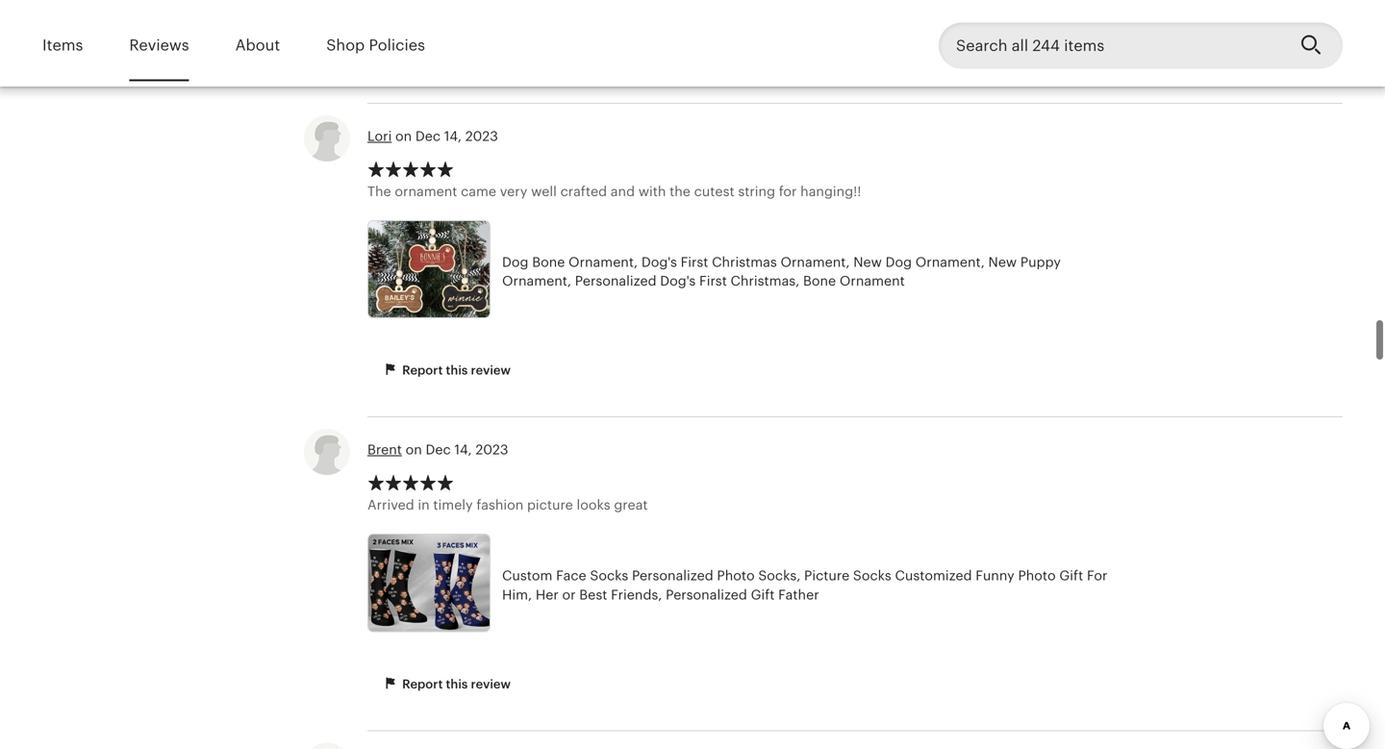 Task type: describe. For each thing, give the bounding box(es) containing it.
great
[[614, 498, 648, 513]]

14, for lori on dec 14, 2023
[[444, 128, 462, 144]]

ornament
[[840, 273, 905, 289]]

string
[[738, 184, 775, 199]]

friends,
[[611, 587, 662, 602]]

the
[[367, 184, 391, 199]]

very
[[500, 184, 528, 199]]

about
[[235, 37, 280, 54]]

and
[[611, 184, 635, 199]]

lori
[[367, 128, 392, 144]]

hanging!!
[[801, 184, 861, 199]]

cutest
[[694, 184, 735, 199]]

1 dog from the left
[[502, 254, 529, 270]]

ornament, up christmas,
[[781, 254, 850, 270]]

1 new from the left
[[854, 254, 882, 270]]

christmas
[[712, 254, 777, 270]]

arrived
[[367, 498, 414, 513]]

report for dog bone ornament, dog's first christmas ornament, new dog ornament, new puppy ornament, personalized dog's first christmas, bone ornament
[[402, 363, 443, 378]]

arrived in timely fashion picture looks great
[[367, 498, 648, 513]]

this for custom face socks personalized photo socks, picture socks customized funny photo gift for him, her or best friends, personalized gift father
[[446, 677, 468, 692]]

him,
[[502, 587, 532, 602]]

report this review for custom face socks personalized photo socks, picture socks customized funny photo gift for him, her or best friends, personalized gift father
[[399, 677, 511, 692]]

2 dog from the left
[[886, 254, 912, 270]]

review for dog bone ornament, dog's first christmas ornament, new dog ornament, new puppy ornament, personalized dog's first christmas, bone ornament
[[471, 363, 511, 378]]

report for custom face socks personalized photo socks, picture socks customized funny photo gift for him, her or best friends, personalized gift father
[[402, 677, 443, 692]]

in
[[418, 498, 430, 513]]

Search all 244 items text field
[[939, 22, 1285, 68]]

shop policies
[[326, 37, 425, 54]]

2 photo from the left
[[1018, 568, 1056, 584]]

ornament
[[395, 184, 457, 199]]

for
[[779, 184, 797, 199]]

custom face socks personalized photo socks, picture socks customized funny photo gift for him, her or best friends, personalized gift father
[[502, 568, 1108, 602]]

the
[[670, 184, 691, 199]]

well
[[531, 184, 557, 199]]

0 vertical spatial gift
[[1060, 568, 1083, 584]]

dec for lori
[[415, 128, 441, 144]]

lori link
[[367, 128, 392, 144]]

14, for brent on dec 14, 2023
[[454, 442, 472, 458]]

2 new from the left
[[988, 254, 1017, 270]]

dec for brent
[[426, 442, 451, 458]]

0 vertical spatial bone
[[532, 254, 565, 270]]

report this review button for dog bone ornament, dog's first christmas ornament, new dog ornament, new puppy ornament, personalized dog's first christmas, bone ornament
[[367, 353, 525, 389]]

about link
[[235, 23, 280, 68]]

the ornament came very well crafted and with the cutest string for hanging!!
[[367, 184, 861, 199]]

reviews
[[129, 37, 189, 54]]

report this review button for custom face socks personalized photo socks, picture socks customized funny photo gift for him, her or best friends, personalized gift father
[[367, 667, 525, 703]]

puppy
[[1021, 254, 1061, 270]]

christmas,
[[731, 273, 800, 289]]

personalized inside dog bone ornament, dog's first christmas ornament, new dog ornament, new puppy ornament, personalized dog's first christmas, bone ornament
[[575, 273, 657, 289]]

0 vertical spatial first
[[681, 254, 708, 270]]

with
[[639, 184, 666, 199]]

review for custom face socks personalized photo socks, picture socks customized funny photo gift for him, her or best friends, personalized gift father
[[471, 677, 511, 692]]

father
[[778, 587, 819, 602]]

2023 for brent on dec 14, 2023
[[476, 442, 508, 458]]

or
[[562, 587, 576, 602]]

reviews link
[[129, 23, 189, 68]]

best
[[579, 587, 607, 602]]



Task type: vqa. For each thing, say whether or not it's contained in the screenshot.
well
yes



Task type: locate. For each thing, give the bounding box(es) containing it.
report
[[402, 363, 443, 378], [402, 677, 443, 692]]

0 vertical spatial dec
[[415, 128, 441, 144]]

looks
[[577, 498, 611, 513]]

socks,
[[758, 568, 801, 584]]

on right brent
[[406, 442, 422, 458]]

custom
[[502, 568, 553, 584]]

2 report this review from the top
[[399, 677, 511, 692]]

2 socks from the left
[[853, 568, 892, 584]]

personalized up friends, in the left of the page
[[632, 568, 714, 584]]

report this review button
[[367, 353, 525, 389], [367, 667, 525, 703]]

1 vertical spatial 14,
[[454, 442, 472, 458]]

dog up "ornament"
[[886, 254, 912, 270]]

1 horizontal spatial gift
[[1060, 568, 1083, 584]]

1 report this review button from the top
[[367, 353, 525, 389]]

dec
[[415, 128, 441, 144], [426, 442, 451, 458]]

brent link
[[367, 442, 402, 458]]

0 horizontal spatial photo
[[717, 568, 755, 584]]

photo left "socks,"
[[717, 568, 755, 584]]

shop
[[326, 37, 365, 54]]

0 vertical spatial dog's
[[641, 254, 677, 270]]

brent on dec 14, 2023
[[367, 442, 508, 458]]

1 vertical spatial this
[[446, 677, 468, 692]]

dog's
[[641, 254, 677, 270], [660, 273, 696, 289]]

2 this from the top
[[446, 677, 468, 692]]

1 horizontal spatial new
[[988, 254, 1017, 270]]

this for dog bone ornament, dog's first christmas ornament, new dog ornament, new puppy ornament, personalized dog's first christmas, bone ornament
[[446, 363, 468, 378]]

funny
[[976, 568, 1015, 584]]

dog's down with
[[641, 254, 677, 270]]

gift
[[1060, 568, 1083, 584], [751, 587, 775, 602]]

bone
[[532, 254, 565, 270], [803, 273, 836, 289]]

items link
[[42, 23, 83, 68]]

1 vertical spatial review
[[471, 677, 511, 692]]

14, up timely
[[454, 442, 472, 458]]

items
[[42, 37, 83, 54]]

first left 'christmas'
[[681, 254, 708, 270]]

1 vertical spatial on
[[406, 442, 422, 458]]

0 vertical spatial review
[[471, 363, 511, 378]]

0 vertical spatial 14,
[[444, 128, 462, 144]]

0 vertical spatial this
[[446, 363, 468, 378]]

for
[[1087, 568, 1108, 584]]

1 vertical spatial 2023
[[476, 442, 508, 458]]

2 report this review button from the top
[[367, 667, 525, 703]]

2 vertical spatial personalized
[[666, 587, 747, 602]]

report this review
[[399, 363, 511, 378], [399, 677, 511, 692]]

ornament, left puppy
[[916, 254, 985, 270]]

1 vertical spatial report this review
[[399, 677, 511, 692]]

ornament, down the ornament came very well crafted and with the cutest string for hanging!! in the top of the page
[[569, 254, 638, 270]]

0 horizontal spatial gift
[[751, 587, 775, 602]]

dog bone ornament, dog's first christmas ornament, new dog ornament, new puppy ornament, personalized dog's first christmas, bone ornament
[[502, 254, 1061, 289]]

bone down well at the top left
[[532, 254, 565, 270]]

1 vertical spatial dog's
[[660, 273, 696, 289]]

on for lori
[[395, 128, 412, 144]]

1 report this review from the top
[[399, 363, 511, 378]]

1 vertical spatial dec
[[426, 442, 451, 458]]

2023 up the fashion
[[476, 442, 508, 458]]

1 vertical spatial report
[[402, 677, 443, 692]]

2 review from the top
[[471, 677, 511, 692]]

first down 'christmas'
[[699, 273, 727, 289]]

0 vertical spatial report this review
[[399, 363, 511, 378]]

1 horizontal spatial bone
[[803, 273, 836, 289]]

personalized
[[575, 273, 657, 289], [632, 568, 714, 584], [666, 587, 747, 602]]

new up "ornament"
[[854, 254, 882, 270]]

review down him, at left
[[471, 677, 511, 692]]

on
[[395, 128, 412, 144], [406, 442, 422, 458]]

crafted
[[560, 184, 607, 199]]

custom face socks personalized photo socks, picture socks customized funny photo gift for him, her or best friends, personalized gift father link
[[367, 534, 1127, 637]]

1 socks from the left
[[590, 568, 628, 584]]

0 horizontal spatial dog
[[502, 254, 529, 270]]

2023 up came
[[465, 128, 498, 144]]

dec right lori
[[415, 128, 441, 144]]

1 vertical spatial bone
[[803, 273, 836, 289]]

dog down very
[[502, 254, 529, 270]]

0 vertical spatial report this review button
[[367, 353, 525, 389]]

socks up best
[[590, 568, 628, 584]]

photo right funny
[[1018, 568, 1056, 584]]

1 vertical spatial gift
[[751, 587, 775, 602]]

2 report from the top
[[402, 677, 443, 692]]

timely
[[433, 498, 473, 513]]

1 this from the top
[[446, 363, 468, 378]]

report this review for dog bone ornament, dog's first christmas ornament, new dog ornament, new puppy ornament, personalized dog's first christmas, bone ornament
[[399, 363, 511, 378]]

1 horizontal spatial dog
[[886, 254, 912, 270]]

0 vertical spatial personalized
[[575, 273, 657, 289]]

customized
[[895, 568, 972, 584]]

photo
[[717, 568, 755, 584], [1018, 568, 1056, 584]]

fashion
[[477, 498, 524, 513]]

new
[[854, 254, 882, 270], [988, 254, 1017, 270]]

1 vertical spatial first
[[699, 273, 727, 289]]

bone left "ornament"
[[803, 273, 836, 289]]

2023
[[465, 128, 498, 144], [476, 442, 508, 458]]

0 vertical spatial report
[[402, 363, 443, 378]]

0 horizontal spatial socks
[[590, 568, 628, 584]]

review
[[471, 363, 511, 378], [471, 677, 511, 692]]

personalized down the ornament came very well crafted and with the cutest string for hanging!! in the top of the page
[[575, 273, 657, 289]]

dog
[[502, 254, 529, 270], [886, 254, 912, 270]]

1 horizontal spatial photo
[[1018, 568, 1056, 584]]

lori on dec 14, 2023
[[367, 128, 498, 144]]

new left puppy
[[988, 254, 1017, 270]]

1 report from the top
[[402, 363, 443, 378]]

picture
[[527, 498, 573, 513]]

review up brent on dec 14, 2023
[[471, 363, 511, 378]]

personalized right friends, in the left of the page
[[666, 587, 747, 602]]

0 horizontal spatial bone
[[532, 254, 565, 270]]

dec right brent
[[426, 442, 451, 458]]

14,
[[444, 128, 462, 144], [454, 442, 472, 458]]

ornament, down well at the top left
[[502, 273, 571, 289]]

1 horizontal spatial socks
[[853, 568, 892, 584]]

1 review from the top
[[471, 363, 511, 378]]

gift down "socks,"
[[751, 587, 775, 602]]

brent
[[367, 442, 402, 458]]

this
[[446, 363, 468, 378], [446, 677, 468, 692]]

on right lori link
[[395, 128, 412, 144]]

socks right picture
[[853, 568, 892, 584]]

on for brent
[[406, 442, 422, 458]]

gift left for
[[1060, 568, 1083, 584]]

1 vertical spatial report this review button
[[367, 667, 525, 703]]

policies
[[369, 37, 425, 54]]

dog bone ornament, dog's first christmas ornament, new dog ornament, new puppy ornament, personalized dog's first christmas, bone ornament link
[[367, 220, 1127, 323]]

came
[[461, 184, 496, 199]]

shop policies link
[[326, 23, 425, 68]]

1 photo from the left
[[717, 568, 755, 584]]

face
[[556, 568, 587, 584]]

dog's left christmas,
[[660, 273, 696, 289]]

2023 for lori on dec 14, 2023
[[465, 128, 498, 144]]

0 vertical spatial 2023
[[465, 128, 498, 144]]

ornament,
[[569, 254, 638, 270], [781, 254, 850, 270], [916, 254, 985, 270], [502, 273, 571, 289]]

1 vertical spatial personalized
[[632, 568, 714, 584]]

14, up came
[[444, 128, 462, 144]]

her
[[536, 587, 559, 602]]

picture
[[804, 568, 850, 584]]

0 vertical spatial on
[[395, 128, 412, 144]]

0 horizontal spatial new
[[854, 254, 882, 270]]

first
[[681, 254, 708, 270], [699, 273, 727, 289]]

socks
[[590, 568, 628, 584], [853, 568, 892, 584]]



